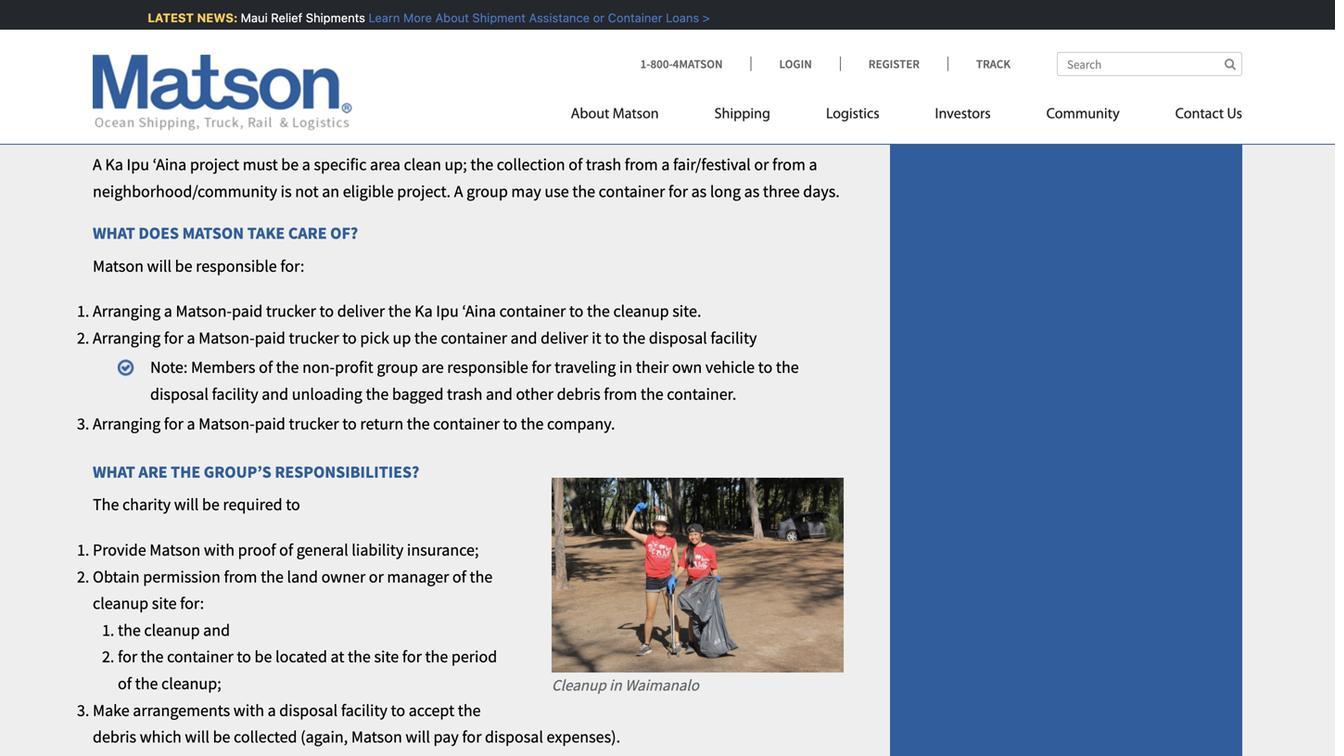 Task type: locate. For each thing, give the bounding box(es) containing it.
0 horizontal spatial about
[[432, 11, 465, 25]]

1 vertical spatial 'aina
[[462, 301, 496, 322]]

0 horizontal spatial project
[[190, 154, 239, 175]]

proof
[[238, 539, 276, 560]]

from down traveling
[[604, 384, 638, 404]]

care
[[288, 223, 327, 244]]

which
[[140, 726, 182, 747]]

program.
[[763, 34, 827, 55]]

1 vertical spatial ipu
[[436, 301, 459, 322]]

0 vertical spatial debris
[[557, 384, 601, 404]]

for down 1-800-4matson
[[678, 80, 698, 100]]

0 vertical spatial about
[[432, 11, 465, 25]]

schedule
[[475, 80, 538, 100]]

1 vertical spatial project
[[190, 154, 239, 175]]

or inside a ka ipu 'aina project must be a specific area clean up; the collection of trash from a fair/festival or from a neighborhood/community is not an eligible project. a group may use the container for as long as three days.
[[755, 154, 769, 175]]

for up other
[[532, 357, 552, 378]]

their left own
[[636, 357, 669, 378]]

and left other
[[486, 384, 513, 404]]

or down shipment
[[505, 34, 520, 55]]

0 horizontal spatial ka
[[105, 154, 123, 175]]

2 vertical spatial their
[[636, 357, 669, 378]]

where
[[93, 122, 146, 142]]

what left are
[[93, 462, 135, 483]]

1 vertical spatial what
[[93, 462, 135, 483]]

to left return
[[343, 413, 357, 434]]

1 what from the top
[[93, 223, 135, 244]]

are
[[139, 462, 168, 483]]

1 vertical spatial debris
[[93, 726, 136, 747]]

with
[[300, 80, 331, 100], [204, 539, 235, 560], [234, 700, 264, 721]]

about down date
[[571, 107, 610, 122]]

in inside arranging a matson-paid trucker to deliver the ka ipu 'aina container to the cleanup site. arranging for a matson-paid trucker to pick up the container and deliver it to the disposal facility note: members of the non-profit group are responsible for traveling in their own vehicle to the disposal facility and unloading the bagged trash and other debris from the container. arranging for a matson-paid trucker to return the container to the company.
[[620, 357, 633, 378]]

site down permission
[[152, 593, 177, 614]]

owner
[[322, 566, 366, 587]]

facility up vehicle on the right
[[711, 327, 757, 348]]

2 what from the top
[[93, 462, 135, 483]]

ipu inside arranging a matson-paid trucker to deliver the ka ipu 'aina container to the cleanup site. arranging for a matson-paid trucker to pick up the container and deliver it to the disposal facility note: members of the non-profit group are responsible for traveling in their own vehicle to the disposal facility and unloading the bagged trash and other debris from the container. arranging for a matson-paid trucker to return the container to the company.
[[436, 301, 459, 322]]

learn
[[365, 11, 396, 25]]

1 vertical spatial a
[[454, 181, 463, 202]]

facility down members
[[212, 384, 258, 404]]

in
[[720, 34, 733, 55], [620, 357, 633, 378], [610, 676, 622, 695]]

in up 4matson
[[720, 34, 733, 55]]

0 vertical spatial responsible
[[196, 255, 277, 276]]

1 horizontal spatial ipu
[[436, 301, 459, 322]]

news:
[[193, 11, 234, 25]]

0 vertical spatial matson-
[[176, 301, 232, 322]]

pay
[[434, 726, 459, 747]]

and
[[261, 122, 292, 142]]

1 vertical spatial not
[[295, 181, 319, 202]]

investors
[[936, 107, 991, 122]]

is
[[205, 34, 216, 55], [372, 34, 383, 55], [639, 34, 650, 55], [281, 181, 292, 202]]

in right traveling
[[620, 357, 633, 378]]

1 horizontal spatial a
[[454, 181, 463, 202]]

from inside provide matson with proof of general liability insurance; obtain permission from the land owner or manager of the cleanup site for: the cleanup and for the container to be located at the site for the period of the cleanup; make arrangements with a disposal facility to accept the debris which will be collected (again, matson will pay for disposal expenses).
[[224, 566, 257, 587]]

cleanup left "site."
[[614, 301, 669, 322]]

2 vertical spatial facility
[[341, 700, 388, 721]]

1 vertical spatial ka
[[415, 301, 433, 322]]

0 vertical spatial trucker
[[266, 301, 316, 322]]

provide matson with proof of general liability insurance; obtain permission from the land owner or manager of the cleanup site for: the cleanup and for the container to be located at the site for the period of the cleanup; make arrangements with a disposal facility to accept the debris which will be collected (again, matson will pay for disposal expenses).
[[93, 539, 621, 747]]

0 horizontal spatial project.
[[397, 181, 451, 202]]

0 vertical spatial ka
[[105, 154, 123, 175]]

0 vertical spatial their
[[550, 34, 583, 55]]

0 horizontal spatial facility
[[212, 384, 258, 404]]

project inside a ka ipu 'aina project must be a specific area clean up; the collection of trash from a fair/festival or from a neighborhood/community is not an eligible project. a group may use the container for as long as three days.
[[190, 154, 239, 175]]

the up if
[[93, 34, 119, 55]]

1 horizontal spatial about
[[571, 107, 610, 122]]

ka inside arranging a matson-paid trucker to deliver the ka ipu 'aina container to the cleanup site. arranging for a matson-paid trucker to pick up the container and deliver it to the disposal facility note: members of the non-profit group are responsible for traveling in their own vehicle to the disposal facility and unloading the bagged trash and other debris from the container. arranging for a matson-paid trucker to return the container to the company.
[[415, 301, 433, 322]]

1 horizontal spatial facility
[[341, 700, 388, 721]]

project. inside a ka ipu 'aina project must be a specific area clean up; the collection of trash from a fair/festival or from a neighborhood/community is not an eligible project. a group may use the container for as long as three days.
[[397, 181, 451, 202]]

1 vertical spatial matson-
[[199, 327, 255, 348]]

1 vertical spatial site
[[374, 646, 399, 667]]

1 vertical spatial in
[[620, 357, 633, 378]]

of up the make
[[118, 673, 132, 694]]

a up "collected" at the bottom left of page
[[268, 700, 276, 721]]

shipments
[[302, 11, 361, 25]]

0 vertical spatial project
[[586, 34, 636, 55]]

0 horizontal spatial a
[[93, 154, 102, 175]]

trash right bagged at the left bottom of page
[[447, 384, 483, 404]]

the down insurance;
[[470, 566, 493, 587]]

0 horizontal spatial debris
[[93, 726, 136, 747]]

about up the application is reviewed. the charity is notified whether or not their project is accepted in the program.
[[432, 11, 465, 25]]

1 horizontal spatial not
[[523, 34, 547, 55]]

about matson
[[571, 107, 659, 122]]

1 vertical spatial their
[[701, 80, 734, 100]]

1 horizontal spatial deliver
[[541, 327, 589, 348]]

project. up shipping
[[737, 80, 791, 100]]

0 horizontal spatial their
[[550, 34, 583, 55]]

responsible down what does matson take care of?
[[196, 255, 277, 276]]

0 vertical spatial 'aina
[[153, 154, 187, 175]]

matson inside top menu "navigation"
[[613, 107, 659, 122]]

must
[[243, 154, 278, 175]]

arranging
[[93, 301, 161, 322], [93, 327, 161, 348], [93, 413, 161, 434]]

as right long
[[745, 181, 760, 202]]

for up accept
[[402, 646, 422, 667]]

the right up; on the left of the page
[[471, 154, 494, 175]]

for inside a ka ipu 'aina project must be a specific area clean up; the collection of trash from a fair/festival or from a neighborhood/community is not an eligible project. a group may use the container for as long as three days.
[[669, 181, 688, 202]]

disposal right pay
[[485, 726, 544, 747]]

facility up (again,
[[341, 700, 388, 721]]

a down up; on the left of the page
[[454, 181, 463, 202]]

0 horizontal spatial responsible
[[196, 255, 277, 276]]

take
[[247, 223, 285, 244]]

0 vertical spatial deliver
[[337, 301, 385, 322]]

1-
[[641, 56, 651, 71]]

own
[[672, 357, 703, 378]]

general
[[297, 539, 349, 560]]

0 vertical spatial ipu
[[127, 154, 149, 175]]

1 vertical spatial for:
[[180, 593, 204, 614]]

facility
[[711, 327, 757, 348], [212, 384, 258, 404], [341, 700, 388, 721]]

debris inside arranging a matson-paid trucker to deliver the ka ipu 'aina container to the cleanup site. arranging for a matson-paid trucker to pick up the container and deliver it to the disposal facility note: members of the non-profit group are responsible for traveling in their own vehicle to the disposal facility and unloading the bagged trash and other debris from the container. arranging for a matson-paid trucker to return the container to the company.
[[557, 384, 601, 404]]

1 vertical spatial responsible
[[447, 357, 529, 378]]

1 vertical spatial deliver
[[541, 327, 589, 348]]

for
[[295, 122, 326, 142]]

1 horizontal spatial ka
[[415, 301, 433, 322]]

1 horizontal spatial project.
[[737, 80, 791, 100]]

their
[[550, 34, 583, 55], [701, 80, 734, 100], [636, 357, 669, 378]]

contact us
[[1176, 107, 1243, 122]]

insurance;
[[407, 539, 479, 560]]

of down insurance;
[[453, 566, 467, 587]]

track
[[977, 56, 1011, 71]]

from inside arranging a matson-paid trucker to deliver the ka ipu 'aina container to the cleanup site. arranging for a matson-paid trucker to pick up the container and deliver it to the disposal facility note: members of the non-profit group are responsible for traveling in their own vehicle to the disposal facility and unloading the bagged trash and other debris from the container. arranging for a matson-paid trucker to return the container to the company.
[[604, 384, 638, 404]]

login link
[[751, 56, 840, 71]]

container
[[604, 11, 659, 25]]

notified
[[386, 34, 440, 55]]

group left may
[[467, 181, 508, 202]]

will down the
[[174, 494, 199, 515]]

1 vertical spatial trash
[[447, 384, 483, 404]]

the
[[737, 34, 760, 55], [335, 80, 358, 100], [471, 154, 494, 175], [573, 181, 596, 202], [389, 301, 412, 322], [587, 301, 610, 322], [415, 327, 438, 348], [623, 327, 646, 348], [276, 357, 299, 378], [776, 357, 799, 378], [366, 384, 389, 404], [641, 384, 664, 404], [407, 413, 430, 434], [521, 413, 544, 434], [261, 566, 284, 587], [470, 566, 493, 587], [118, 620, 141, 640], [141, 646, 164, 667], [348, 646, 371, 667], [425, 646, 448, 667], [135, 673, 158, 694], [458, 700, 481, 721]]

a down where
[[93, 154, 102, 175]]

community
[[1047, 107, 1120, 122]]

for: inside provide matson with proof of general liability insurance; obtain permission from the land owner or manager of the cleanup site for: the cleanup and for the container to be located at the site for the period of the cleanup; make arrangements with a disposal facility to accept the debris which will be collected (again, matson will pay for disposal expenses).
[[180, 593, 204, 614]]

trash
[[586, 154, 622, 175], [447, 384, 483, 404]]

2 vertical spatial matson-
[[199, 413, 255, 434]]

2 vertical spatial charity
[[122, 494, 171, 515]]

register
[[869, 56, 920, 71]]

matson- down matson will be responsible for:
[[176, 301, 232, 322]]

0 horizontal spatial ipu
[[127, 154, 149, 175]]

matson- up "group's"
[[199, 413, 255, 434]]

matson- up members
[[199, 327, 255, 348]]

is up '1-'
[[639, 34, 650, 55]]

reviewed.
[[219, 34, 287, 55]]

0 vertical spatial for:
[[280, 255, 305, 276]]

days.
[[804, 181, 840, 202]]

or left the container
[[589, 11, 601, 25]]

of right members
[[259, 357, 273, 378]]

shipment
[[469, 11, 522, 25]]

1 horizontal spatial debris
[[557, 384, 601, 404]]

1 vertical spatial charity
[[361, 80, 409, 100]]

group down up
[[377, 357, 418, 378]]

the left period
[[425, 646, 448, 667]]

as left long
[[692, 181, 707, 202]]

0 vertical spatial arranging
[[93, 301, 161, 322]]

maui
[[237, 11, 264, 25]]

of inside a ka ipu 'aina project must be a specific area clean up; the collection of trash from a fair/festival or from a neighborhood/community is not an eligible project. a group may use the container for as long as three days.
[[569, 154, 583, 175]]

ka up are
[[415, 301, 433, 322]]

0 vertical spatial facility
[[711, 327, 757, 348]]

0 vertical spatial site
[[152, 593, 177, 614]]

2 horizontal spatial their
[[701, 80, 734, 100]]

0 horizontal spatial for:
[[180, 593, 204, 614]]

not left an
[[295, 181, 319, 202]]

in right cleanup
[[610, 676, 622, 695]]

2 vertical spatial trucker
[[289, 413, 339, 434]]

1 horizontal spatial their
[[636, 357, 669, 378]]

a down matson will be responsible for:
[[164, 301, 172, 322]]

not inside a ka ipu 'aina project must be a specific area clean up; the collection of trash from a fair/festival or from a neighborhood/community is not an eligible project. a group may use the container for as long as three days.
[[295, 181, 319, 202]]

latest news: maui relief shipments learn more about shipment assistance or container loans >
[[144, 11, 707, 25]]

site
[[152, 593, 177, 614], [374, 646, 399, 667]]

1 horizontal spatial for:
[[280, 255, 305, 276]]

1 vertical spatial cleanup
[[93, 593, 149, 614]]

1 vertical spatial project.
[[397, 181, 451, 202]]

'aina
[[153, 154, 187, 175], [462, 301, 496, 322]]

0 vertical spatial project.
[[737, 80, 791, 100]]

disposal
[[649, 327, 708, 348], [150, 384, 209, 404], [280, 700, 338, 721], [485, 726, 544, 747]]

for: down care
[[280, 255, 305, 276]]

trash down about matson
[[586, 154, 622, 175]]

0 vertical spatial group
[[413, 80, 454, 100]]

group down notified
[[413, 80, 454, 100]]

three
[[763, 181, 800, 202]]

their down 4matson
[[701, 80, 734, 100]]

the for the application is reviewed. the charity is notified whether or not their project is accepted in the program.
[[93, 34, 119, 55]]

cleanup
[[552, 676, 607, 695]]

0 vertical spatial trash
[[586, 154, 622, 175]]

latest
[[144, 11, 190, 25]]

be
[[281, 154, 299, 175], [175, 255, 193, 276], [202, 494, 220, 515], [255, 646, 272, 667], [213, 726, 231, 747]]

ka
[[105, 154, 123, 175], [415, 301, 433, 322]]

will
[[234, 80, 259, 100], [147, 255, 172, 276], [174, 494, 199, 515], [185, 726, 210, 747], [406, 726, 430, 747]]

1 horizontal spatial as
[[745, 181, 760, 202]]

2 vertical spatial arranging
[[93, 413, 161, 434]]

what left does
[[93, 223, 135, 244]]

for down "fair/festival"
[[669, 181, 688, 202]]

0 horizontal spatial not
[[295, 181, 319, 202]]

the left non-
[[276, 357, 299, 378]]

for
[[678, 80, 698, 100], [669, 181, 688, 202], [164, 327, 184, 348], [532, 357, 552, 378], [164, 413, 184, 434], [118, 646, 137, 667], [402, 646, 422, 667], [462, 726, 482, 747]]

the up how
[[335, 80, 358, 100]]

1 horizontal spatial responsible
[[447, 357, 529, 378]]

with right work
[[300, 80, 331, 100]]

ipu
[[127, 154, 149, 175], [436, 301, 459, 322]]

0 vertical spatial what
[[93, 223, 135, 244]]

to left accept
[[391, 700, 406, 721]]

0 horizontal spatial as
[[692, 181, 707, 202]]

Search search field
[[1058, 52, 1243, 76]]

with up "collected" at the bottom left of page
[[234, 700, 264, 721]]

1 vertical spatial about
[[571, 107, 610, 122]]

project. down clean
[[397, 181, 451, 202]]

and up the cleanup;
[[203, 620, 230, 640]]

1 vertical spatial group
[[467, 181, 508, 202]]

is down news:
[[205, 34, 216, 55]]

not down learn more about shipment assistance or container loans > link
[[523, 34, 547, 55]]

for: down permission
[[180, 593, 204, 614]]

container down about matson link
[[599, 181, 666, 202]]

ka inside a ka ipu 'aina project must be a specific area clean up; the collection of trash from a fair/festival or from a neighborhood/community is not an eligible project. a group may use the container for as long as three days.
[[105, 154, 123, 175]]

1 horizontal spatial 'aina
[[462, 301, 496, 322]]

trucker
[[266, 301, 316, 322], [289, 327, 339, 348], [289, 413, 339, 434]]

project down the container
[[586, 34, 636, 55]]

about
[[432, 11, 465, 25], [571, 107, 610, 122]]

or inside provide matson with proof of general liability insurance; obtain permission from the land owner or manager of the cleanup site for: the cleanup and for the container to be located at the site for the period of the cleanup; make arrangements with a disposal facility to accept the debris which will be collected (again, matson will pay for disposal expenses).
[[369, 566, 384, 587]]

None search field
[[1058, 52, 1243, 76]]

2 vertical spatial group
[[377, 357, 418, 378]]

cleanup down obtain
[[93, 593, 149, 614]]

us
[[1228, 107, 1243, 122]]

vehicle
[[706, 357, 755, 378]]

responsible
[[196, 255, 277, 276], [447, 357, 529, 378]]

1 horizontal spatial trash
[[586, 154, 622, 175]]

it
[[592, 327, 602, 348]]

2 arranging from the top
[[93, 327, 161, 348]]

permission
[[143, 566, 221, 587]]

will left pay
[[406, 726, 430, 747]]

charity down 'shipments'
[[320, 34, 368, 55]]

container up the cleanup;
[[167, 646, 234, 667]]

0 vertical spatial charity
[[320, 34, 368, 55]]

project
[[586, 34, 636, 55], [190, 154, 239, 175]]

0 vertical spatial cleanup
[[614, 301, 669, 322]]

date
[[553, 80, 584, 100]]

container up traveling
[[500, 301, 566, 322]]

0 horizontal spatial 'aina
[[153, 154, 187, 175]]

group inside a ka ipu 'aina project must be a specific area clean up; the collection of trash from a fair/festival or from a neighborhood/community is not an eligible project. a group may use the container for as long as three days.
[[467, 181, 508, 202]]

1 vertical spatial arranging
[[93, 327, 161, 348]]

0 horizontal spatial site
[[152, 593, 177, 614]]

1 vertical spatial facility
[[212, 384, 258, 404]]

0 horizontal spatial trash
[[447, 384, 483, 404]]

'aina inside arranging a matson-paid trucker to deliver the ka ipu 'aina container to the cleanup site. arranging for a matson-paid trucker to pick up the container and deliver it to the disposal facility note: members of the non-profit group are responsible for traveling in their own vehicle to the disposal facility and unloading the bagged trash and other debris from the container. arranging for a matson-paid trucker to return the container to the company.
[[462, 301, 496, 322]]

of up use
[[569, 154, 583, 175]]



Task type: vqa. For each thing, say whether or not it's contained in the screenshot.
the Logistics link
yes



Task type: describe. For each thing, give the bounding box(es) containing it.
does
[[139, 223, 179, 244]]

to up traveling
[[569, 301, 584, 322]]

the right use
[[573, 181, 596, 202]]

a up days.
[[810, 154, 818, 175]]

company.
[[547, 413, 616, 434]]

track link
[[948, 56, 1011, 71]]

located
[[276, 646, 327, 667]]

of right proof
[[279, 539, 293, 560]]

to right required
[[286, 494, 300, 515]]

learn more about shipment assistance or container loans > link
[[365, 11, 707, 25]]

be left required
[[202, 494, 220, 515]]

1 vertical spatial trucker
[[289, 327, 339, 348]]

waimanalo
[[625, 676, 700, 695]]

logistics link
[[799, 98, 908, 136]]

return
[[360, 413, 404, 434]]

period
[[452, 646, 497, 667]]

contact us link
[[1148, 98, 1243, 136]]

disposal down "site."
[[649, 327, 708, 348]]

and inside provide matson with proof of general liability insurance; obtain permission from the land owner or manager of the cleanup site for: the cleanup and for the container to be located at the site for the period of the cleanup; make arrangements with a disposal facility to accept the debris which will be collected (again, matson will pay for disposal expenses).
[[203, 620, 230, 640]]

note:
[[150, 357, 188, 378]]

the application is reviewed. the charity is notified whether or not their project is accepted in the program.
[[93, 34, 827, 55]]

1 vertical spatial with
[[204, 539, 235, 560]]

the right up
[[415, 327, 438, 348]]

be left "located"
[[255, 646, 272, 667]]

be inside a ka ipu 'aina project must be a specific area clean up; the collection of trash from a fair/festival or from a neighborhood/community is not an eligible project. a group may use the container for as long as three days.
[[281, 154, 299, 175]]

the charity will be required to
[[93, 494, 300, 515]]

4matson
[[673, 56, 723, 71]]

matson up permission
[[150, 539, 201, 560]]

profit
[[335, 357, 374, 378]]

can
[[149, 122, 180, 142]]

cleanup inside arranging a matson-paid trucker to deliver the ka ipu 'aina container to the cleanup site. arranging for a matson-paid trucker to pick up the container and deliver it to the disposal facility note: members of the non-profit group are responsible for traveling in their own vehicle to the disposal facility and unloading the bagged trash and other debris from the container. arranging for a matson-paid trucker to return the container to the company.
[[614, 301, 669, 322]]

loans
[[662, 11, 696, 25]]

cleanup;
[[161, 673, 221, 694]]

the right at
[[348, 646, 371, 667]]

the up it
[[587, 301, 610, 322]]

the down relief
[[290, 34, 317, 55]]

the right vehicle on the right
[[776, 357, 799, 378]]

to left schedule
[[457, 80, 472, 100]]

matson down does
[[93, 255, 144, 276]]

0 vertical spatial a
[[93, 154, 102, 175]]

a down 'for'
[[302, 154, 311, 175]]

0 vertical spatial paid
[[232, 301, 263, 322]]

members
[[191, 357, 256, 378]]

container up are
[[441, 327, 507, 348]]

non-
[[303, 357, 335, 378]]

0 vertical spatial with
[[300, 80, 331, 100]]

provide
[[93, 539, 146, 560]]

what does matson take care of?
[[93, 223, 358, 244]]

the up the cleanup;
[[141, 646, 164, 667]]

2 vertical spatial in
[[610, 676, 622, 695]]

assistance
[[525, 11, 586, 25]]

the left land in the left bottom of the page
[[261, 566, 284, 587]]

the down bagged at the left bottom of page
[[407, 413, 430, 434]]

obtain
[[93, 566, 140, 587]]

for right pay
[[462, 726, 482, 747]]

clean
[[209, 122, 257, 142]]

their inside arranging a matson-paid trucker to deliver the ka ipu 'aina container to the cleanup site. arranging for a matson-paid trucker to pick up the container and deliver it to the disposal facility note: members of the non-profit group are responsible for traveling in their own vehicle to the disposal facility and unloading the bagged trash and other debris from the container. arranging for a matson-paid trucker to return the container to the company.
[[636, 357, 669, 378]]

collection
[[497, 154, 566, 175]]

up
[[393, 327, 411, 348]]

how
[[329, 122, 365, 142]]

matson up we
[[180, 80, 231, 100]]

fair/festival
[[674, 154, 751, 175]]

are
[[422, 357, 444, 378]]

matson right (again,
[[351, 726, 402, 747]]

contact
[[1176, 107, 1225, 122]]

the for the charity will be required to
[[93, 494, 119, 515]]

will down arrangements on the bottom left of page
[[185, 726, 210, 747]]

for up the
[[164, 413, 184, 434]]

of inside arranging a matson-paid trucker to deliver the ka ipu 'aina container to the cleanup site. arranging for a matson-paid trucker to pick up the container and deliver it to the disposal facility note: members of the non-profit group are responsible for traveling in their own vehicle to the disposal facility and unloading the bagged trash and other debris from the container. arranging for a matson-paid trucker to return the container to the company.
[[259, 357, 273, 378]]

a left "fair/festival"
[[662, 154, 670, 175]]

about matson link
[[571, 98, 687, 136]]

accepted
[[654, 34, 717, 55]]

trash inside arranging a matson-paid trucker to deliver the ka ipu 'aina container to the cleanup site. arranging for a matson-paid trucker to pick up the container and deliver it to the disposal facility note: members of the non-profit group are responsible for traveling in their own vehicle to the disposal facility and unloading the bagged trash and other debris from the container. arranging for a matson-paid trucker to return the container to the company.
[[447, 384, 483, 404]]

2 as from the left
[[745, 181, 760, 202]]

investors link
[[908, 98, 1019, 136]]

a up the
[[187, 413, 195, 434]]

for up note:
[[164, 327, 184, 348]]

more
[[400, 11, 428, 25]]

of?
[[330, 223, 358, 244]]

land
[[287, 566, 318, 587]]

will left work
[[234, 80, 259, 100]]

from down about matson link
[[625, 154, 658, 175]]

the up pay
[[458, 700, 481, 721]]

2 vertical spatial cleanup
[[144, 620, 200, 640]]

arranging a matson-paid trucker to deliver the ka ipu 'aina container to the cleanup site. arranging for a matson-paid trucker to pick up the container and deliver it to the disposal facility note: members of the non-profit group are responsible for traveling in their own vehicle to the disposal facility and unloading the bagged trash and other debris from the container. arranging for a matson-paid trucker to return the container to the company.
[[93, 301, 799, 434]]

search image
[[1225, 58, 1237, 70]]

group's
[[204, 462, 272, 483]]

application
[[122, 34, 201, 55]]

0 vertical spatial in
[[720, 34, 733, 55]]

2 horizontal spatial facility
[[711, 327, 757, 348]]

shipping
[[715, 107, 771, 122]]

the up arrangements on the bottom left of page
[[135, 673, 158, 694]]

facility inside provide matson with proof of general liability insurance; obtain permission from the land owner or manager of the cleanup site for: the cleanup and for the container to be located at the site for the period of the cleanup; make arrangements with a disposal facility to accept the debris which will be collected (again, matson will pay for disposal expenses).
[[341, 700, 388, 721]]

pick
[[360, 327, 390, 348]]

liability
[[352, 539, 404, 560]]

the down obtain
[[118, 620, 141, 640]]

trash inside a ka ipu 'aina project must be a specific area clean up; the collection of trash from a fair/festival or from a neighborhood/community is not an eligible project. a group may use the container for as long as three days.
[[586, 154, 622, 175]]

1 arranging from the top
[[93, 301, 161, 322]]

800-
[[651, 56, 673, 71]]

whether
[[444, 34, 502, 55]]

matson will be responsible for:
[[93, 255, 305, 276]]

to down other
[[503, 413, 518, 434]]

to up non-
[[320, 301, 334, 322]]

to right it
[[605, 327, 620, 348]]

from up three
[[773, 154, 806, 175]]

what for what are the group's responsibilities?
[[93, 462, 135, 483]]

manager
[[387, 566, 449, 587]]

responsible inside arranging a matson-paid trucker to deliver the ka ipu 'aina container to the cleanup site. arranging for a matson-paid trucker to pick up the container and deliver it to the disposal facility note: members of the non-profit group are responsible for traveling in their own vehicle to the disposal facility and unloading the bagged trash and other debris from the container. arranging for a matson-paid trucker to return the container to the company.
[[447, 357, 529, 378]]

for up the make
[[118, 646, 137, 667]]

container inside a ka ipu 'aina project must be a specific area clean up; the collection of trash from a fair/festival or from a neighborhood/community is not an eligible project. a group may use the container for as long as three days.
[[599, 181, 666, 202]]

0 vertical spatial not
[[523, 34, 547, 55]]

the up return
[[366, 384, 389, 404]]

to left pick
[[343, 327, 357, 348]]

work
[[262, 80, 297, 100]]

responsibilities?
[[275, 462, 420, 483]]

up;
[[445, 154, 467, 175]]

to right vehicle on the right
[[759, 357, 773, 378]]

the
[[171, 462, 201, 483]]

3 arranging from the top
[[93, 413, 161, 434]]

container inside provide matson with proof of general liability insurance; obtain permission from the land owner or manager of the cleanup site for: the cleanup and for the container to be located at the site for the period of the cleanup; make arrangements with a disposal facility to accept the debris which will be collected (again, matson will pay for disposal expenses).
[[167, 646, 234, 667]]

specific
[[314, 154, 367, 175]]

login
[[780, 56, 812, 71]]

cleanup in waimanalo
[[552, 676, 700, 695]]

disposal down note:
[[150, 384, 209, 404]]

1 vertical spatial paid
[[255, 327, 286, 348]]

1 as from the left
[[692, 181, 707, 202]]

is inside a ka ipu 'aina project must be a specific area clean up; the collection of trash from a fair/festival or from a neighborhood/community is not an eligible project. a group may use the container for as long as three days.
[[281, 181, 292, 202]]

community link
[[1019, 98, 1148, 136]]

will down does
[[147, 255, 172, 276]]

may
[[512, 181, 542, 202]]

>
[[699, 11, 707, 25]]

approved,
[[105, 80, 176, 100]]

top menu navigation
[[571, 98, 1243, 136]]

0 horizontal spatial deliver
[[337, 301, 385, 322]]

debris inside provide matson with proof of general liability insurance; obtain permission from the land owner or manager of the cleanup site for: the cleanup and for the container to be located at the site for the period of the cleanup; make arrangements with a disposal facility to accept the debris which will be collected (again, matson will pay for disposal expenses).
[[93, 726, 136, 747]]

and up about matson
[[588, 80, 615, 100]]

container down bagged at the left bottom of page
[[433, 413, 500, 434]]

a inside provide matson with proof of general liability insurance; obtain permission from the land owner or manager of the cleanup site for: the cleanup and for the container to be located at the site for the period of the cleanup; make arrangements with a disposal facility to accept the debris which will be collected (again, matson will pay for disposal expenses).
[[268, 700, 276, 721]]

the right it
[[623, 327, 646, 348]]

the left program.
[[737, 34, 760, 55]]

disposal up (again,
[[280, 700, 338, 721]]

blue matson logo with ocean, shipping, truck, rail and logistics written beneath it. image
[[93, 55, 353, 131]]

ipu inside a ka ipu 'aina project must be a specific area clean up; the collection of trash from a fair/festival or from a neighborhood/community is not an eligible project. a group may use the container for as long as three days.
[[127, 154, 149, 175]]

an
[[322, 181, 340, 202]]

a left date
[[542, 80, 550, 100]]

if approved, matson will work with the charity group to schedule a date and location for their project.
[[93, 80, 791, 100]]

group inside arranging a matson-paid trucker to deliver the ka ipu 'aina container to the cleanup site. arranging for a matson-paid trucker to pick up the container and deliver it to the disposal facility note: members of the non-profit group are responsible for traveling in their own vehicle to the disposal facility and unloading the bagged trash and other debris from the container. arranging for a matson-paid trucker to return the container to the company.
[[377, 357, 418, 378]]

2 vertical spatial paid
[[255, 413, 286, 434]]

1-800-4matson
[[641, 56, 723, 71]]

the down other
[[521, 413, 544, 434]]

unloading
[[292, 384, 363, 404]]

bagged
[[392, 384, 444, 404]]

2 vertical spatial with
[[234, 700, 264, 721]]

be left "collected" at the bottom left of page
[[213, 726, 231, 747]]

long
[[710, 181, 741, 202]]

the up up
[[389, 301, 412, 322]]

what for what does matson take care of?
[[93, 223, 135, 244]]

be down does
[[175, 255, 193, 276]]

1 horizontal spatial project
[[586, 34, 636, 55]]

collected
[[234, 726, 297, 747]]

container.
[[667, 384, 737, 404]]

a ka ipu 'aina project must be a specific area clean up; the collection of trash from a fair/festival or from a neighborhood/community is not an eligible project. a group may use the container for as long as three days.
[[93, 154, 840, 202]]

about inside top menu "navigation"
[[571, 107, 610, 122]]

expenses).
[[547, 726, 621, 747]]

we
[[183, 122, 206, 142]]

a up note:
[[187, 327, 195, 348]]

other
[[516, 384, 554, 404]]

to left "located"
[[237, 646, 251, 667]]

logistics
[[827, 107, 880, 122]]

area
[[370, 154, 401, 175]]

'aina inside a ka ipu 'aina project must be a specific area clean up; the collection of trash from a fair/festival or from a neighborhood/community is not an eligible project. a group may use the container for as long as three days.
[[153, 154, 187, 175]]

the left the container.
[[641, 384, 664, 404]]

matson
[[182, 223, 244, 244]]

site.
[[673, 301, 702, 322]]

is down learn
[[372, 34, 383, 55]]

and up other
[[511, 327, 538, 348]]

1 horizontal spatial site
[[374, 646, 399, 667]]

make
[[93, 700, 130, 721]]

and left unloading
[[262, 384, 289, 404]]

at
[[331, 646, 345, 667]]



